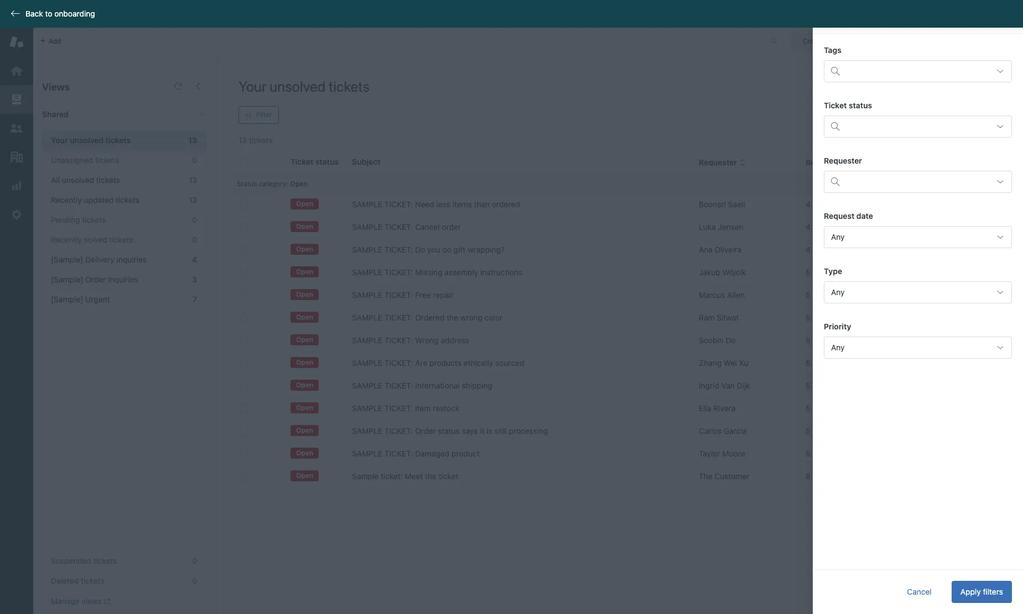 Task type: locate. For each thing, give the bounding box(es) containing it.
xu
[[739, 359, 749, 368]]

2 recently from the top
[[51, 235, 82, 245]]

0
[[192, 156, 197, 165], [192, 215, 197, 225], [192, 235, 197, 245], [192, 557, 197, 566], [192, 577, 197, 586]]

ticket: for cancel
[[385, 223, 413, 232]]

2 5 from the top
[[806, 291, 811, 300]]

missing
[[415, 268, 443, 277]]

5 minutes ago for ram sitwat
[[806, 313, 857, 323]]

4 5 from the top
[[806, 336, 811, 345]]

0 horizontal spatial order
[[85, 275, 106, 285]]

manage views
[[51, 597, 102, 607]]

1 sample from the top
[[352, 200, 383, 209]]

1 vertical spatial your unsolved tickets
[[51, 136, 131, 145]]

0 vertical spatial inquiries
[[116, 255, 147, 265]]

the
[[699, 472, 713, 482]]

ticket: up sample ticket: item restock
[[385, 381, 413, 391]]

sample ticket: order status says it is still processing
[[352, 427, 548, 436]]

2 vertical spatial urgent
[[940, 336, 964, 345]]

unassigned
[[51, 156, 93, 165]]

open for sample ticket: ordered the wrong color
[[296, 313, 314, 322]]

13 row from the top
[[230, 466, 1015, 488]]

11 row from the top
[[230, 420, 1015, 443]]

do right soobin
[[726, 336, 736, 345]]

3 [sample] from the top
[[51, 295, 83, 304]]

2 ticket: from the top
[[385, 223, 413, 232]]

ago for luka jensen
[[844, 223, 857, 232]]

your unsolved tickets
[[239, 78, 370, 95], [51, 136, 131, 145]]

1 vertical spatial cancel
[[907, 588, 932, 597]]

ticket: up sample ticket: free repair
[[385, 268, 413, 277]]

recently up pending
[[51, 195, 82, 205]]

sample ticket: cancel order
[[352, 223, 461, 232]]

1 any from the top
[[831, 232, 845, 242]]

3 ticket: from the top
[[385, 245, 413, 255]]

onboarding
[[54, 9, 95, 18]]

5 5 from the top
[[806, 359, 811, 368]]

the
[[447, 313, 458, 323], [425, 472, 437, 482]]

row containing sample ticket: item restock
[[230, 398, 1015, 420]]

your unsolved tickets up filter
[[239, 78, 370, 95]]

2 vertical spatial 4 minutes ago
[[806, 245, 857, 255]]

requester
[[824, 156, 862, 165], [699, 158, 737, 167]]

any field for type
[[824, 282, 1012, 304]]

12 row from the top
[[230, 443, 1015, 466]]

2 vertical spatial 13
[[189, 195, 197, 205]]

tags
[[824, 45, 842, 55]]

your unsolved tickets up unassigned tickets
[[51, 136, 131, 145]]

8 row from the top
[[230, 352, 1015, 375]]

3 row from the top
[[230, 239, 1015, 262]]

cancel left apply
[[907, 588, 932, 597]]

4 minutes ago for ana oliveira
[[806, 245, 857, 255]]

urgent for sample ticket: wrong address
[[940, 336, 964, 345]]

requester button
[[699, 158, 746, 168]]

recently updated tickets
[[51, 195, 139, 205]]

any down priority
[[831, 343, 845, 353]]

ago for ella rivera
[[843, 404, 857, 413]]

3 5 minutes ago from the top
[[806, 313, 857, 323]]

inquiries right delivery
[[116, 255, 147, 265]]

sample ticket: item restock link
[[352, 404, 460, 415]]

0 vertical spatial unsolved
[[270, 78, 326, 95]]

apply filters button
[[952, 582, 1012, 604]]

3 any from the top
[[831, 343, 845, 353]]

1 vertical spatial any field
[[824, 282, 1012, 304]]

9 row from the top
[[230, 375, 1015, 398]]

sample ticket: cancel order link
[[352, 222, 461, 233]]

Any field
[[824, 226, 1012, 249], [824, 282, 1012, 304], [824, 337, 1012, 359]]

0 for recently solved tickets
[[192, 235, 197, 245]]

recently solved tickets
[[51, 235, 133, 245]]

1 vertical spatial inquiries
[[108, 275, 138, 285]]

any down request
[[831, 232, 845, 242]]

9 sample from the top
[[352, 381, 383, 391]]

back to onboarding
[[25, 9, 95, 18]]

ingrid van dijk
[[699, 381, 750, 391]]

ticket: for item
[[385, 404, 413, 413]]

5 minutes ago for taylor moore
[[806, 449, 857, 459]]

minutes for carlos garcia
[[813, 427, 841, 436]]

back
[[25, 9, 43, 18]]

1 horizontal spatial cancel
[[907, 588, 932, 597]]

[sample] for [sample] delivery inquiries
[[51, 255, 83, 265]]

0 horizontal spatial do
[[415, 245, 425, 255]]

sourced
[[495, 359, 524, 368]]

2 vertical spatial any
[[831, 343, 845, 353]]

admin image
[[9, 208, 24, 222]]

5 for ella rivera
[[806, 404, 811, 413]]

1 vertical spatial any
[[831, 288, 845, 297]]

status inside filter dialog
[[849, 101, 872, 110]]

5 minutes ago for jakub wójcik
[[806, 268, 857, 277]]

open for sample ticket: order status says it is still processing
[[296, 427, 314, 435]]

the left wrong
[[447, 313, 458, 323]]

urgent up normal
[[940, 223, 964, 232]]

ticket for luka jensen
[[870, 223, 892, 232]]

8 ticket: from the top
[[385, 359, 413, 368]]

sample ticket: missing assembly instructions
[[352, 268, 523, 277]]

1 vertical spatial the
[[425, 472, 437, 482]]

your up unassigned on the top of the page
[[51, 136, 68, 145]]

5 minutes ago for marcus allen
[[806, 291, 857, 300]]

1 horizontal spatial do
[[726, 336, 736, 345]]

row containing sample ticket: are products ethically sourced
[[230, 352, 1015, 375]]

1 5 minutes ago from the top
[[806, 268, 857, 277]]

tickets
[[329, 78, 370, 95], [106, 136, 131, 145], [95, 156, 119, 165], [96, 175, 120, 185], [116, 195, 139, 205], [82, 215, 106, 225], [109, 235, 133, 245], [93, 557, 117, 566], [81, 577, 105, 586]]

0 vertical spatial recently
[[51, 195, 82, 205]]

requester inside filter dialog
[[824, 156, 862, 165]]

12 sample from the top
[[352, 449, 383, 459]]

the customer
[[699, 472, 750, 482]]

sample ticket: missing assembly instructions link
[[352, 267, 523, 278]]

6 5 from the top
[[806, 381, 811, 391]]

row containing sample ticket: missing assembly instructions
[[230, 262, 1015, 284]]

1 0 from the top
[[192, 156, 197, 165]]

than
[[474, 200, 490, 209]]

10 ticket: from the top
[[385, 404, 413, 413]]

dijk
[[737, 381, 750, 391]]

9 ticket: from the top
[[385, 381, 413, 391]]

ticket: left item
[[385, 404, 413, 413]]

order down item
[[415, 427, 436, 436]]

5 for taylor moore
[[806, 449, 811, 459]]

9 5 from the top
[[806, 449, 811, 459]]

5 for carlos garcia
[[806, 427, 811, 436]]

0 vertical spatial order
[[85, 275, 106, 285]]

sample for sample ticket: cancel order
[[352, 223, 383, 232]]

luka
[[699, 223, 716, 232]]

5 0 from the top
[[192, 577, 197, 586]]

luka jensen
[[699, 223, 744, 232]]

jakub wójcik
[[699, 268, 746, 277]]

0 vertical spatial 4 minutes ago
[[806, 200, 857, 209]]

ticket: left the free
[[385, 291, 413, 300]]

sample ticket: meet the ticket
[[352, 472, 459, 482]]

inquiries for [sample] delivery inquiries
[[116, 255, 147, 265]]

12 ticket: from the top
[[385, 449, 413, 459]]

5 row from the top
[[230, 284, 1015, 307]]

0 vertical spatial cancel
[[415, 223, 440, 232]]

carlos garcia
[[699, 427, 747, 436]]

6 sample from the top
[[352, 313, 383, 323]]

5 for soobin do
[[806, 336, 811, 345]]

row containing sample ticket: damaged product
[[230, 443, 1015, 466]]

unsolved up unassigned tickets
[[70, 136, 104, 145]]

instructions
[[481, 268, 523, 277]]

ticket: inside 'link'
[[385, 336, 413, 345]]

ago
[[844, 200, 857, 209], [844, 223, 857, 232], [844, 245, 857, 255], [843, 268, 857, 277], [843, 291, 857, 300], [843, 313, 857, 323], [843, 336, 857, 345], [843, 359, 857, 368], [843, 381, 857, 391], [843, 404, 857, 413], [843, 427, 857, 436], [843, 449, 857, 459], [844, 472, 857, 482]]

0 vertical spatial 13
[[188, 136, 197, 145]]

8 sample from the top
[[352, 359, 383, 368]]

cancel inside button
[[907, 588, 932, 597]]

0 horizontal spatial status
[[438, 427, 460, 436]]

all unsolved tickets
[[51, 175, 120, 185]]

11 sample from the top
[[352, 427, 383, 436]]

(opens in a new tab) image
[[102, 599, 110, 606]]

any
[[831, 232, 845, 242], [831, 288, 845, 297], [831, 343, 845, 353]]

3
[[192, 275, 197, 285]]

1 vertical spatial status
[[438, 427, 460, 436]]

manage views link
[[51, 597, 110, 607]]

2 vertical spatial any field
[[824, 337, 1012, 359]]

ticket for soobin do
[[870, 336, 892, 345]]

0 horizontal spatial requester
[[699, 158, 737, 167]]

any field for request date
[[824, 226, 1012, 249]]

[sample]
[[51, 255, 83, 265], [51, 275, 83, 285], [51, 295, 83, 304]]

sample for sample ticket: need less items than ordered
[[352, 200, 383, 209]]

ago for ana oliveira
[[844, 245, 857, 255]]

row containing sample ticket: wrong address
[[230, 330, 1015, 352]]

4 minutes ago down request
[[806, 223, 857, 232]]

1 vertical spatial do
[[726, 336, 736, 345]]

open for sample ticket: free repair
[[296, 291, 314, 299]]

7 5 minutes ago from the top
[[806, 404, 857, 413]]

ago for taylor moore
[[843, 449, 857, 459]]

0 vertical spatial do
[[415, 245, 425, 255]]

7 ticket: from the top
[[385, 336, 413, 345]]

1 horizontal spatial status
[[849, 101, 872, 110]]

jensen
[[718, 223, 744, 232]]

0 horizontal spatial the
[[425, 472, 437, 482]]

shared heading
[[33, 98, 216, 131]]

5 5 minutes ago from the top
[[806, 359, 857, 368]]

shipping
[[462, 381, 492, 391]]

status
[[237, 180, 257, 188]]

0 vertical spatial any field
[[824, 226, 1012, 249]]

views image
[[9, 92, 24, 107]]

3 any field from the top
[[824, 337, 1012, 359]]

row containing sample ticket: free repair
[[230, 284, 1015, 307]]

unsolved down unassigned on the top of the page
[[62, 175, 94, 185]]

0 vertical spatial the
[[447, 313, 458, 323]]

ticket: down sample ticket: item restock link
[[385, 427, 413, 436]]

2 row from the top
[[230, 216, 1015, 239]]

3 0 from the top
[[192, 235, 197, 245]]

5 minutes ago for soobin do
[[806, 336, 857, 345]]

4 minutes ago up type
[[806, 245, 857, 255]]

7 sample from the top
[[352, 336, 383, 345]]

inquiries down delivery
[[108, 275, 138, 285]]

ordered
[[415, 313, 445, 323]]

row containing sample ticket: need less items than ordered
[[230, 193, 1015, 216]]

0 vertical spatial [sample]
[[51, 255, 83, 265]]

subject
[[352, 157, 381, 167]]

4 minutes ago
[[806, 200, 857, 209], [806, 223, 857, 232], [806, 245, 857, 255]]

6 5 minutes ago from the top
[[806, 381, 857, 391]]

4 minutes ago up request
[[806, 200, 857, 209]]

ticket: for need
[[385, 200, 413, 209]]

5 sample from the top
[[352, 291, 383, 300]]

ticket: for ordered
[[385, 313, 413, 323]]

1 vertical spatial order
[[415, 427, 436, 436]]

sitwat
[[717, 313, 739, 323]]

cancel up the 'sample ticket: do you do gift wrapping?'
[[415, 223, 440, 232]]

sample ticket: wrong address link
[[352, 335, 469, 346]]

row
[[230, 193, 1015, 216], [230, 216, 1015, 239], [230, 239, 1015, 262], [230, 262, 1015, 284], [230, 284, 1015, 307], [230, 307, 1015, 330], [230, 330, 1015, 352], [230, 352, 1015, 375], [230, 375, 1015, 398], [230, 398, 1015, 420], [230, 420, 1015, 443], [230, 443, 1015, 466], [230, 466, 1015, 488]]

sample inside 'link'
[[352, 336, 383, 345]]

2 any field from the top
[[824, 282, 1012, 304]]

4 ticket: from the top
[[385, 268, 413, 277]]

2 sample from the top
[[352, 223, 383, 232]]

8 minutes ago
[[806, 472, 857, 482]]

9 5 minutes ago from the top
[[806, 449, 857, 459]]

suspended
[[51, 557, 91, 566]]

any down type
[[831, 288, 845, 297]]

3 5 from the top
[[806, 313, 811, 323]]

[sample] up [sample] urgent
[[51, 275, 83, 285]]

1 horizontal spatial the
[[447, 313, 458, 323]]

order down [sample] delivery inquiries on the left top
[[85, 275, 106, 285]]

4 5 minutes ago from the top
[[806, 336, 857, 345]]

ago for zhang wei xu
[[843, 359, 857, 368]]

1 [sample] from the top
[[51, 255, 83, 265]]

ticket: down sample ticket: cancel order link
[[385, 245, 413, 255]]

5 ticket: from the top
[[385, 291, 413, 300]]

ticket: up the 'sample ticket: do you do gift wrapping?'
[[385, 223, 413, 232]]

5 minutes ago
[[806, 268, 857, 277], [806, 291, 857, 300], [806, 313, 857, 323], [806, 336, 857, 345], [806, 359, 857, 368], [806, 381, 857, 391], [806, 404, 857, 413], [806, 427, 857, 436], [806, 449, 857, 459]]

request date
[[824, 211, 873, 221]]

0 vertical spatial status
[[849, 101, 872, 110]]

1 horizontal spatial your unsolved tickets
[[239, 78, 370, 95]]

organizations image
[[9, 150, 24, 164]]

ago for soobin do
[[843, 336, 857, 345]]

ago for the customer
[[844, 472, 857, 482]]

11 ticket: from the top
[[385, 427, 413, 436]]

open for sample ticket: item restock
[[296, 404, 314, 413]]

urgent down [sample] order inquiries
[[85, 295, 110, 304]]

3 4 minutes ago from the top
[[806, 245, 857, 255]]

unassigned tickets
[[51, 156, 119, 165]]

ticket: for are
[[385, 359, 413, 368]]

8 5 minutes ago from the top
[[806, 427, 857, 436]]

date
[[857, 211, 873, 221]]

ticket: left the wrong
[[385, 336, 413, 345]]

4 minutes ago for luka jensen
[[806, 223, 857, 232]]

urgent up the low
[[940, 336, 964, 345]]

ticket: left are
[[385, 359, 413, 368]]

open for sample ticket: damaged product
[[296, 450, 314, 458]]

1 vertical spatial your
[[51, 136, 68, 145]]

do left you
[[415, 245, 425, 255]]

2 4 minutes ago from the top
[[806, 223, 857, 232]]

sample ticket: need less items than ordered link
[[352, 199, 520, 210]]

[sample] down the recently solved tickets
[[51, 255, 83, 265]]

your up filter button
[[239, 78, 266, 95]]

unsolved up filter
[[270, 78, 326, 95]]

8 5 from the top
[[806, 427, 811, 436]]

1 recently from the top
[[51, 195, 82, 205]]

4 row from the top
[[230, 262, 1015, 284]]

minutes for zhang wei xu
[[813, 359, 841, 368]]

10 sample from the top
[[352, 404, 383, 413]]

recently
[[51, 195, 82, 205], [51, 235, 82, 245]]

[sample] order inquiries
[[51, 275, 138, 285]]

sample for sample ticket: item restock
[[352, 404, 383, 413]]

any for request date
[[831, 232, 845, 242]]

0 for deleted tickets
[[192, 577, 197, 586]]

boonsri
[[699, 200, 726, 209]]

2 any from the top
[[831, 288, 845, 297]]

0 vertical spatial your
[[239, 78, 266, 95]]

wójcik
[[723, 268, 746, 277]]

1 vertical spatial 4 minutes ago
[[806, 223, 857, 232]]

sample ticket: are products ethically sourced link
[[352, 358, 524, 369]]

category:
[[259, 180, 288, 188]]

1 5 from the top
[[806, 268, 811, 277]]

gift
[[454, 245, 466, 255]]

sample
[[352, 200, 383, 209], [352, 223, 383, 232], [352, 245, 383, 255], [352, 268, 383, 277], [352, 291, 383, 300], [352, 313, 383, 323], [352, 336, 383, 345], [352, 359, 383, 368], [352, 381, 383, 391], [352, 404, 383, 413], [352, 427, 383, 436], [352, 449, 383, 459]]

6 ticket: from the top
[[385, 313, 413, 323]]

says
[[462, 427, 478, 436]]

1 row from the top
[[230, 193, 1015, 216]]

7 5 from the top
[[806, 404, 811, 413]]

sample for sample ticket: are products ethically sourced
[[352, 359, 383, 368]]

sample for sample ticket: international shipping
[[352, 381, 383, 391]]

sample inside 'link'
[[352, 313, 383, 323]]

recently down pending
[[51, 235, 82, 245]]

1 vertical spatial 13
[[189, 175, 197, 185]]

1 vertical spatial recently
[[51, 235, 82, 245]]

5 minutes ago for ingrid van dijk
[[806, 381, 857, 391]]

sample ticket: free repair
[[352, 291, 454, 300]]

ram sitwat
[[699, 313, 739, 323]]

4 sample from the top
[[352, 268, 383, 277]]

ticket: up sample ticket: meet the ticket
[[385, 449, 413, 459]]

ago for ingrid van dijk
[[843, 381, 857, 391]]

open
[[290, 180, 308, 188], [296, 200, 314, 208], [296, 223, 314, 231], [296, 245, 314, 254], [296, 268, 314, 276], [296, 291, 314, 299], [296, 313, 314, 322], [296, 336, 314, 344], [296, 359, 314, 367], [296, 382, 314, 390], [296, 404, 314, 413], [296, 427, 314, 435], [296, 450, 314, 458], [296, 472, 314, 481]]

sample for sample ticket: wrong address
[[352, 336, 383, 345]]

status
[[849, 101, 872, 110], [438, 427, 460, 436]]

moore
[[723, 449, 745, 459]]

request
[[824, 211, 855, 221]]

minutes for soobin do
[[813, 336, 841, 345]]

still
[[495, 427, 507, 436]]

2 vertical spatial [sample]
[[51, 295, 83, 304]]

row containing sample ticket: ordered the wrong color
[[230, 307, 1015, 330]]

minutes for jakub wójcik
[[813, 268, 841, 277]]

sample ticket: meet the ticket link
[[352, 472, 459, 483]]

wrong
[[460, 313, 483, 323]]

ago for carlos garcia
[[843, 427, 857, 436]]

allen
[[727, 291, 745, 300]]

7 row from the top
[[230, 330, 1015, 352]]

ticket:
[[385, 200, 413, 209], [385, 223, 413, 232], [385, 245, 413, 255], [385, 268, 413, 277], [385, 291, 413, 300], [385, 313, 413, 323], [385, 336, 413, 345], [385, 359, 413, 368], [385, 381, 413, 391], [385, 404, 413, 413], [385, 427, 413, 436], [385, 449, 413, 459]]

5 minutes ago for carlos garcia
[[806, 427, 857, 436]]

address
[[441, 336, 469, 345]]

2 0 from the top
[[192, 215, 197, 225]]

inquiries
[[116, 255, 147, 265], [108, 275, 138, 285]]

ticket: down "sample ticket: free repair" link
[[385, 313, 413, 323]]

collapse views pane image
[[194, 82, 203, 91]]

sample for sample ticket: damaged product
[[352, 449, 383, 459]]

ticket: up sample ticket: cancel order
[[385, 200, 413, 209]]

[sample] down [sample] order inquiries
[[51, 295, 83, 304]]

sample for sample ticket: order status says it is still processing
[[352, 427, 383, 436]]

0 vertical spatial urgent
[[940, 223, 964, 232]]

it
[[480, 427, 485, 436]]

2 5 minutes ago from the top
[[806, 291, 857, 300]]

1 any field from the top
[[824, 226, 1012, 249]]

recently for recently solved tickets
[[51, 235, 82, 245]]

5 minutes ago for zhang wei xu
[[806, 359, 857, 368]]

items
[[453, 200, 472, 209]]

row containing sample ticket: international shipping
[[230, 375, 1015, 398]]

open for sample ticket: do you do gift wrapping?
[[296, 245, 314, 254]]

2 [sample] from the top
[[51, 275, 83, 285]]

ticket inside filter dialog
[[824, 101, 847, 110]]

0 vertical spatial any
[[831, 232, 845, 242]]

the inside 'link'
[[447, 313, 458, 323]]

order inside row
[[415, 427, 436, 436]]

3 sample from the top
[[352, 245, 383, 255]]

1 4 minutes ago from the top
[[806, 200, 857, 209]]

6 row from the top
[[230, 307, 1015, 330]]

ticket: inside 'link'
[[385, 313, 413, 323]]

10 row from the top
[[230, 398, 1015, 420]]

1 horizontal spatial requester
[[824, 156, 862, 165]]

4 0 from the top
[[192, 557, 197, 566]]

1 vertical spatial [sample]
[[51, 275, 83, 285]]

1 horizontal spatial your
[[239, 78, 266, 95]]

1 ticket: from the top
[[385, 200, 413, 209]]

the right meet
[[425, 472, 437, 482]]

1 horizontal spatial order
[[415, 427, 436, 436]]

pending
[[51, 215, 80, 225]]



Task type: vqa. For each thing, say whether or not it's contained in the screenshot.
SAMPLE TICKET: INTERNATIONAL SHIPPING at the left of page
yes



Task type: describe. For each thing, give the bounding box(es) containing it.
priority
[[824, 322, 852, 332]]

views
[[82, 597, 102, 607]]

sample for sample ticket: missing assembly instructions
[[352, 268, 383, 277]]

0 vertical spatial your unsolved tickets
[[239, 78, 370, 95]]

ticket: for damaged
[[385, 449, 413, 459]]

apply
[[961, 588, 981, 597]]

urgent for sample ticket: cancel order
[[940, 223, 964, 232]]

filter button
[[239, 106, 279, 124]]

ticket: for do
[[385, 245, 413, 255]]

status category: open
[[237, 180, 308, 188]]

ticket: for free
[[385, 291, 413, 300]]

soobin do
[[699, 336, 736, 345]]

1 vertical spatial urgent
[[85, 295, 110, 304]]

filter dialog
[[813, 0, 1023, 615]]

saeli
[[728, 200, 745, 209]]

deleted tickets
[[51, 577, 105, 586]]

sample ticket: are products ethically sourced
[[352, 359, 524, 368]]

ticket for ana oliveira
[[870, 245, 892, 255]]

back to onboarding link
[[0, 9, 101, 19]]

open for sample ticket: international shipping
[[296, 382, 314, 390]]

ticket: for international
[[385, 381, 413, 391]]

soobin
[[699, 336, 724, 345]]

to
[[45, 9, 52, 18]]

is
[[487, 427, 493, 436]]

any for priority
[[831, 343, 845, 353]]

zendesk support image
[[9, 35, 24, 49]]

products
[[430, 359, 462, 368]]

minutes for marcus allen
[[813, 291, 841, 300]]

sample for sample ticket: do you do gift wrapping?
[[352, 245, 383, 255]]

reporting image
[[9, 179, 24, 193]]

conversations
[[803, 37, 848, 45]]

0 horizontal spatial your
[[51, 136, 68, 145]]

5 for ram sitwat
[[806, 313, 811, 323]]

ticket:
[[381, 472, 403, 482]]

main element
[[0, 28, 33, 615]]

sample ticket: ordered the wrong color link
[[352, 313, 503, 324]]

are
[[415, 359, 428, 368]]

ago for marcus allen
[[843, 291, 857, 300]]

[sample] for [sample] urgent
[[51, 295, 83, 304]]

sample ticket: damaged product link
[[352, 449, 480, 460]]

oliveira
[[715, 245, 742, 255]]

ago for ram sitwat
[[843, 313, 857, 323]]

open for sample ticket: are products ethically sourced
[[296, 359, 314, 367]]

minutes for ella rivera
[[813, 404, 841, 413]]

2 vertical spatial unsolved
[[62, 175, 94, 185]]

minutes for ingrid van dijk
[[813, 381, 841, 391]]

ana oliveira
[[699, 245, 742, 255]]

shared
[[42, 110, 69, 119]]

5 minutes ago for ella rivera
[[806, 404, 857, 413]]

sample for sample ticket: free repair
[[352, 291, 383, 300]]

ticket status
[[824, 101, 872, 110]]

sample for sample ticket: ordered the wrong color
[[352, 313, 383, 323]]

get started image
[[9, 64, 24, 78]]

requester inside button
[[699, 158, 737, 167]]

minutes for ram sitwat
[[813, 313, 841, 323]]

minutes for luka jensen
[[813, 223, 842, 232]]

need
[[415, 200, 434, 209]]

open for sample ticket: missing assembly instructions
[[296, 268, 314, 276]]

zhang
[[699, 359, 722, 368]]

manage
[[51, 597, 79, 607]]

customer
[[715, 472, 750, 482]]

recently for recently updated tickets
[[51, 195, 82, 205]]

open for sample ticket: meet the ticket
[[296, 472, 314, 481]]

1 vertical spatial unsolved
[[70, 136, 104, 145]]

ticket: for order
[[385, 427, 413, 436]]

5 for ingrid van dijk
[[806, 381, 811, 391]]

row containing sample ticket: do you do gift wrapping?
[[230, 239, 1015, 262]]

garcia
[[724, 427, 747, 436]]

repair
[[433, 291, 454, 300]]

shared button
[[33, 98, 186, 131]]

restock
[[433, 404, 460, 413]]

5 for marcus allen
[[806, 291, 811, 300]]

tags element
[[824, 60, 1012, 82]]

taylor moore
[[699, 449, 745, 459]]

the for wrong
[[447, 313, 458, 323]]

row containing sample ticket: cancel order
[[230, 216, 1015, 239]]

any field for priority
[[824, 337, 1012, 359]]

ana
[[699, 245, 713, 255]]

requester element
[[824, 171, 1012, 193]]

boonsri saeli
[[699, 200, 745, 209]]

ingrid
[[699, 381, 720, 391]]

minutes for ana oliveira
[[813, 245, 842, 255]]

13 for your unsolved tickets
[[188, 136, 197, 145]]

ticket: for wrong
[[385, 336, 413, 345]]

less
[[436, 200, 451, 209]]

cancel button
[[899, 582, 941, 604]]

ticket status element
[[824, 116, 1012, 138]]

ago for jakub wójcik
[[843, 268, 857, 277]]

damaged
[[415, 449, 450, 459]]

sample ticket: international shipping link
[[352, 381, 492, 392]]

13 for all unsolved tickets
[[189, 175, 197, 185]]

0 horizontal spatial your unsolved tickets
[[51, 136, 131, 145]]

pending tickets
[[51, 215, 106, 225]]

5 for jakub wójcik
[[806, 268, 811, 277]]

type
[[824, 267, 842, 276]]

5 for zhang wei xu
[[806, 359, 811, 368]]

open for sample ticket: cancel order
[[296, 223, 314, 231]]

ella rivera
[[699, 404, 736, 413]]

0 for pending tickets
[[192, 215, 197, 225]]

any for type
[[831, 288, 845, 297]]

ticket
[[439, 472, 459, 482]]

taylor
[[699, 449, 721, 459]]

low
[[940, 359, 954, 368]]

assembly
[[445, 268, 478, 277]]

filters
[[983, 588, 1004, 597]]

requested
[[806, 158, 846, 167]]

13 for recently updated tickets
[[189, 195, 197, 205]]

ticket: for missing
[[385, 268, 413, 277]]

0 horizontal spatial cancel
[[415, 223, 440, 232]]

[sample] urgent
[[51, 295, 110, 304]]

sample ticket: item restock
[[352, 404, 460, 413]]

deleted
[[51, 577, 79, 586]]

apply filters
[[961, 588, 1004, 597]]

order
[[442, 223, 461, 232]]

sample ticket: international shipping
[[352, 381, 492, 391]]

0 for unassigned tickets
[[192, 156, 197, 165]]

wrong
[[415, 336, 439, 345]]

row containing sample ticket: order status says it is still processing
[[230, 420, 1015, 443]]

meet
[[405, 472, 423, 482]]

open for sample ticket: wrong address
[[296, 336, 314, 344]]

you
[[427, 245, 440, 255]]

minutes for the customer
[[813, 472, 841, 482]]

updated
[[84, 195, 114, 205]]

carlos
[[699, 427, 722, 436]]

delivery
[[85, 255, 114, 265]]

[sample] for [sample] order inquiries
[[51, 275, 83, 285]]

0 for suspended tickets
[[192, 557, 197, 566]]

van
[[722, 381, 735, 391]]

ticket for zhang wei xu
[[870, 359, 892, 368]]

minutes for taylor moore
[[813, 449, 841, 459]]

the for ticket
[[425, 472, 437, 482]]

sample ticket: free repair link
[[352, 290, 454, 301]]

7
[[193, 295, 197, 304]]

refresh views pane image
[[174, 82, 183, 91]]

row containing sample ticket: meet the ticket
[[230, 466, 1015, 488]]

product
[[452, 449, 480, 459]]

sample ticket: damaged product
[[352, 449, 480, 459]]

sample ticket: do you do gift wrapping?
[[352, 245, 505, 255]]

jakub
[[699, 268, 721, 277]]

processing
[[509, 427, 548, 436]]

sample ticket: need less items than ordered
[[352, 200, 520, 209]]

conversations button
[[791, 32, 873, 50]]

inquiries for [sample] order inquiries
[[108, 275, 138, 285]]

customers image
[[9, 121, 24, 136]]

international
[[415, 381, 460, 391]]

sample ticket: ordered the wrong color
[[352, 313, 503, 323]]

ethically
[[464, 359, 493, 368]]



